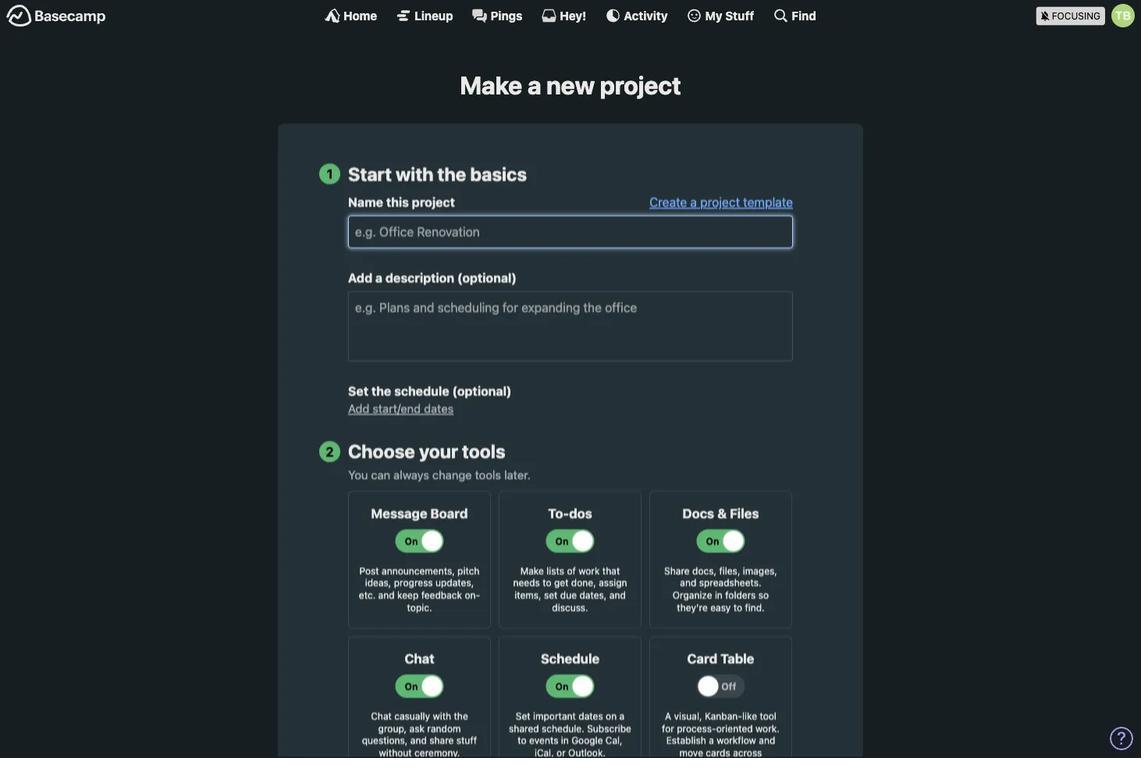 Task type: locate. For each thing, give the bounding box(es) containing it.
0 horizontal spatial project
[[412, 195, 455, 210]]

0 vertical spatial dates
[[424, 402, 454, 415]]

&
[[718, 506, 727, 521]]

workflow
[[717, 735, 756, 746]]

questions,
[[362, 735, 408, 746]]

in inside set important dates on a shared schedule. subscribe to events in google cal, ical, or outlook.
[[561, 735, 569, 746]]

and down "work."
[[759, 735, 775, 746]]

0 vertical spatial chat
[[405, 651, 435, 666]]

2 vertical spatial the
[[454, 711, 468, 722]]

1 vertical spatial the
[[372, 384, 391, 399]]

your
[[419, 440, 458, 462]]

work.
[[756, 723, 780, 734]]

set for important
[[516, 711, 531, 722]]

ask
[[410, 723, 425, 734]]

project down activity link
[[600, 70, 681, 100]]

and down ideas,
[[378, 590, 395, 601]]

project
[[600, 70, 681, 100], [412, 195, 455, 210], [700, 195, 740, 210]]

0 vertical spatial (optional)
[[457, 271, 517, 286]]

google
[[572, 735, 603, 746]]

make up "needs"
[[521, 565, 544, 576]]

to-
[[548, 506, 569, 521]]

add left start/end
[[348, 402, 370, 415]]

tools left later.
[[475, 468, 501, 481]]

the
[[438, 163, 466, 185], [372, 384, 391, 399], [454, 711, 468, 722]]

to down folders
[[734, 602, 742, 613]]

add
[[348, 271, 373, 286], [348, 402, 370, 415]]

project down start with the basics
[[412, 195, 455, 210]]

cal,
[[606, 735, 623, 746]]

1 vertical spatial set
[[516, 711, 531, 722]]

set inside set the schedule (optional) add start/end dates
[[348, 384, 369, 399]]

0 vertical spatial in
[[715, 590, 723, 601]]

0 horizontal spatial set
[[348, 384, 369, 399]]

1 add from the top
[[348, 271, 373, 286]]

2 add from the top
[[348, 402, 370, 415]]

(optional) right schedule
[[452, 384, 512, 399]]

1 vertical spatial make
[[521, 565, 544, 576]]

name this project
[[348, 195, 455, 210]]

chat casually with the group, ask random questions, and share stuff without ceremony.
[[362, 711, 477, 758]]

message
[[371, 506, 428, 521]]

in down schedule.
[[561, 735, 569, 746]]

to
[[543, 577, 552, 588], [734, 602, 742, 613], [518, 735, 527, 746]]

stuff
[[726, 9, 754, 22]]

the left basics
[[438, 163, 466, 185]]

to inside "make lists of work that needs to get done, assign items, set due dates, and discuss."
[[543, 577, 552, 588]]

random
[[427, 723, 461, 734]]

0 horizontal spatial to
[[518, 735, 527, 746]]

and inside share docs, files, images, and spreadsheets. organize in folders so they're easy to find.
[[680, 577, 697, 588]]

1 horizontal spatial dates
[[579, 711, 603, 722]]

(optional)
[[457, 271, 517, 286], [452, 384, 512, 399]]

add a description (optional)
[[348, 271, 517, 286]]

and down ask
[[411, 735, 427, 746]]

chat down topic.
[[405, 651, 435, 666]]

keep
[[397, 590, 419, 601]]

add left description
[[348, 271, 373, 286]]

focusing
[[1052, 11, 1101, 21]]

a up cards
[[709, 735, 714, 746]]

2 vertical spatial to
[[518, 735, 527, 746]]

chat up group, at the bottom left of page
[[371, 711, 392, 722]]

dates inside set important dates on a shared schedule. subscribe to events in google cal, ical, or outlook.
[[579, 711, 603, 722]]

docs & files
[[683, 506, 759, 521]]

0 horizontal spatial chat
[[371, 711, 392, 722]]

template
[[743, 195, 793, 210]]

in up easy
[[715, 590, 723, 601]]

2 horizontal spatial to
[[734, 602, 742, 613]]

1 vertical spatial add
[[348, 402, 370, 415]]

items,
[[515, 590, 541, 601]]

2 horizontal spatial project
[[700, 195, 740, 210]]

a right on
[[620, 711, 625, 722]]

tim burton image
[[1112, 4, 1135, 27]]

or
[[557, 747, 566, 758]]

with up 'name this project'
[[396, 163, 434, 185]]

the up the random
[[454, 711, 468, 722]]

tools up change
[[462, 440, 506, 462]]

1 horizontal spatial chat
[[405, 651, 435, 666]]

1 vertical spatial dates
[[579, 711, 603, 722]]

make down pings popup button
[[460, 70, 522, 100]]

1 vertical spatial chat
[[371, 711, 392, 722]]

1 horizontal spatial to
[[543, 577, 552, 588]]

on-
[[465, 590, 480, 601]]

1 vertical spatial with
[[433, 711, 451, 722]]

1 vertical spatial (optional)
[[452, 384, 512, 399]]

0 horizontal spatial in
[[561, 735, 569, 746]]

1 horizontal spatial set
[[516, 711, 531, 722]]

my
[[705, 9, 723, 22]]

visual,
[[674, 711, 702, 722]]

set important dates on a shared schedule. subscribe to events in google cal, ical, or outlook.
[[509, 711, 632, 758]]

lineup
[[415, 9, 453, 22]]

with up the random
[[433, 711, 451, 722]]

and inside post announcements, pitch ideas, progress updates, etc. and keep feedback on- topic.
[[378, 590, 395, 601]]

tool
[[760, 711, 777, 722]]

tools
[[462, 440, 506, 462], [475, 468, 501, 481]]

pings button
[[472, 8, 523, 23]]

0 vertical spatial with
[[396, 163, 434, 185]]

to down shared
[[518, 735, 527, 746]]

a left description
[[376, 271, 383, 286]]

make for make lists of work that needs to get done, assign items, set due dates, and discuss.
[[521, 565, 544, 576]]

a right create
[[691, 195, 697, 210]]

set inside set important dates on a shared schedule. subscribe to events in google cal, ical, or outlook.
[[516, 711, 531, 722]]

make inside "make lists of work that needs to get done, assign items, set due dates, and discuss."
[[521, 565, 544, 576]]

and up organize
[[680, 577, 697, 588]]

0 vertical spatial set
[[348, 384, 369, 399]]

activity link
[[605, 8, 668, 23]]

find button
[[773, 8, 817, 23]]

a visual, kanban-like tool for process-oriented work. establish a workflow and move cards acr
[[662, 711, 780, 758]]

Name this project text field
[[348, 216, 793, 248]]

make
[[460, 70, 522, 100], [521, 565, 544, 576]]

0 vertical spatial tools
[[462, 440, 506, 462]]

(optional) right description
[[457, 271, 517, 286]]

1 vertical spatial in
[[561, 735, 569, 746]]

home
[[344, 9, 377, 22]]

set up add start/end dates link
[[348, 384, 369, 399]]

to up set
[[543, 577, 552, 588]]

set
[[348, 384, 369, 399], [516, 711, 531, 722]]

ideas,
[[365, 577, 391, 588]]

the up start/end
[[372, 384, 391, 399]]

activity
[[624, 9, 668, 22]]

easy
[[711, 602, 731, 613]]

project left template
[[700, 195, 740, 210]]

card table
[[687, 651, 755, 666]]

casually
[[394, 711, 430, 722]]

a for description
[[376, 271, 383, 286]]

so
[[759, 590, 769, 601]]

and down assign
[[610, 590, 626, 601]]

add start/end dates link
[[348, 402, 454, 415]]

post
[[360, 565, 379, 576]]

my stuff
[[705, 9, 754, 22]]

0 vertical spatial to
[[543, 577, 552, 588]]

dates left on
[[579, 711, 603, 722]]

oriented
[[716, 723, 753, 734]]

start with the basics
[[348, 163, 527, 185]]

establish
[[666, 735, 706, 746]]

images,
[[743, 565, 778, 576]]

dates down schedule
[[424, 402, 454, 415]]

chat inside the chat casually with the group, ask random questions, and share stuff without ceremony.
[[371, 711, 392, 722]]

to inside set important dates on a shared schedule. subscribe to events in google cal, ical, or outlook.
[[518, 735, 527, 746]]

1 horizontal spatial in
[[715, 590, 723, 601]]

a left "new"
[[528, 70, 541, 100]]

choose
[[348, 440, 415, 462]]

0 vertical spatial make
[[460, 70, 522, 100]]

project for name this project
[[412, 195, 455, 210]]

files
[[730, 506, 759, 521]]

0 vertical spatial add
[[348, 271, 373, 286]]

create a project template
[[650, 195, 793, 210]]

1 vertical spatial to
[[734, 602, 742, 613]]

(optional) for set the schedule (optional) add start/end dates
[[452, 384, 512, 399]]

of
[[567, 565, 576, 576]]

focusing button
[[1037, 0, 1141, 30]]

(optional) inside set the schedule (optional) add start/end dates
[[452, 384, 512, 399]]

set up shared
[[516, 711, 531, 722]]

assign
[[599, 577, 627, 588]]

work
[[579, 565, 600, 576]]

0 horizontal spatial dates
[[424, 402, 454, 415]]

post announcements, pitch ideas, progress updates, etc. and keep feedback on- topic.
[[359, 565, 480, 613]]



Task type: vqa. For each thing, say whether or not it's contained in the screenshot.
"Ideas,"
yes



Task type: describe. For each thing, give the bounding box(es) containing it.
done,
[[571, 577, 596, 588]]

pitch
[[458, 565, 480, 576]]

change
[[433, 468, 472, 481]]

important
[[533, 711, 576, 722]]

schedule.
[[542, 723, 585, 734]]

to-dos
[[548, 506, 592, 521]]

set
[[544, 590, 558, 601]]

start
[[348, 163, 392, 185]]

basics
[[470, 163, 527, 185]]

project for create a project template
[[700, 195, 740, 210]]

needs
[[513, 577, 540, 588]]

a inside 'a visual, kanban-like tool for process-oriented work. establish a workflow and move cards acr'
[[709, 735, 714, 746]]

0 vertical spatial the
[[438, 163, 466, 185]]

main element
[[0, 0, 1141, 30]]

ical,
[[535, 747, 554, 758]]

docs,
[[693, 565, 717, 576]]

ceremony.
[[415, 747, 460, 758]]

add inside set the schedule (optional) add start/end dates
[[348, 402, 370, 415]]

share
[[430, 735, 454, 746]]

set the schedule (optional) add start/end dates
[[348, 384, 512, 415]]

cards
[[706, 747, 731, 758]]

in inside share docs, files, images, and spreadsheets. organize in folders so they're easy to find.
[[715, 590, 723, 601]]

share docs, files, images, and spreadsheets. organize in folders so they're easy to find.
[[664, 565, 778, 613]]

to inside share docs, files, images, and spreadsheets. organize in folders so they're easy to find.
[[734, 602, 742, 613]]

dates inside set the schedule (optional) add start/end dates
[[424, 402, 454, 415]]

share
[[664, 565, 690, 576]]

events
[[529, 735, 559, 746]]

home link
[[325, 8, 377, 23]]

announcements,
[[382, 565, 455, 576]]

new
[[546, 70, 595, 100]]

message board
[[371, 506, 468, 521]]

progress
[[394, 577, 433, 588]]

folders
[[725, 590, 756, 601]]

stuff
[[457, 735, 477, 746]]

create
[[650, 195, 687, 210]]

group,
[[378, 723, 407, 734]]

lineup link
[[396, 8, 453, 23]]

start/end
[[373, 402, 421, 415]]

like
[[742, 711, 757, 722]]

pings
[[491, 9, 523, 22]]

a inside set important dates on a shared schedule. subscribe to events in google cal, ical, or outlook.
[[620, 711, 625, 722]]

shared
[[509, 723, 539, 734]]

1 vertical spatial tools
[[475, 468, 501, 481]]

Add a description (optional) text field
[[348, 291, 793, 362]]

chat for chat casually with the group, ask random questions, and share stuff without ceremony.
[[371, 711, 392, 722]]

outlook.
[[568, 747, 606, 758]]

and inside 'a visual, kanban-like tool for process-oriented work. establish a workflow and move cards acr'
[[759, 735, 775, 746]]

without
[[379, 747, 412, 758]]

table
[[721, 651, 755, 666]]

a
[[665, 711, 672, 722]]

chat for chat
[[405, 651, 435, 666]]

find.
[[745, 602, 765, 613]]

a for new
[[528, 70, 541, 100]]

the inside the chat casually with the group, ask random questions, and share stuff without ceremony.
[[454, 711, 468, 722]]

description
[[386, 271, 454, 286]]

set for the
[[348, 384, 369, 399]]

discuss.
[[552, 602, 588, 613]]

schedule
[[394, 384, 449, 399]]

with inside the chat casually with the group, ask random questions, and share stuff without ceremony.
[[433, 711, 451, 722]]

subscribe
[[587, 723, 632, 734]]

make for make a new project
[[460, 70, 522, 100]]

topic.
[[407, 602, 432, 613]]

kanban-
[[705, 711, 742, 722]]

2
[[326, 444, 334, 459]]

get
[[554, 577, 569, 588]]

a for project
[[691, 195, 697, 210]]

hey! button
[[541, 8, 587, 23]]

due
[[560, 590, 577, 601]]

they're
[[677, 602, 708, 613]]

on
[[606, 711, 617, 722]]

can
[[371, 468, 391, 481]]

card
[[687, 651, 718, 666]]

and inside the chat casually with the group, ask random questions, and share stuff without ceremony.
[[411, 735, 427, 746]]

feedback
[[421, 590, 462, 601]]

make lists of work that needs to get done, assign items, set due dates, and discuss.
[[513, 565, 627, 613]]

switch accounts image
[[6, 4, 106, 28]]

always
[[394, 468, 429, 481]]

create a project template link
[[650, 195, 793, 210]]

name
[[348, 195, 383, 210]]

organize
[[673, 590, 712, 601]]

1 horizontal spatial project
[[600, 70, 681, 100]]

the inside set the schedule (optional) add start/end dates
[[372, 384, 391, 399]]

dos
[[569, 506, 592, 521]]

choose your tools
[[348, 440, 506, 462]]

find
[[792, 9, 817, 22]]

later.
[[504, 468, 531, 481]]

and inside "make lists of work that needs to get done, assign items, set due dates, and discuss."
[[610, 590, 626, 601]]

dates,
[[580, 590, 607, 601]]

updates,
[[436, 577, 474, 588]]

docs
[[683, 506, 715, 521]]

(optional) for add a description (optional)
[[457, 271, 517, 286]]

you
[[348, 468, 368, 481]]

hey!
[[560, 9, 587, 22]]

that
[[603, 565, 620, 576]]

my stuff button
[[687, 8, 754, 23]]

move
[[680, 747, 703, 758]]

you can always change tools later.
[[348, 468, 531, 481]]

for
[[662, 723, 674, 734]]



